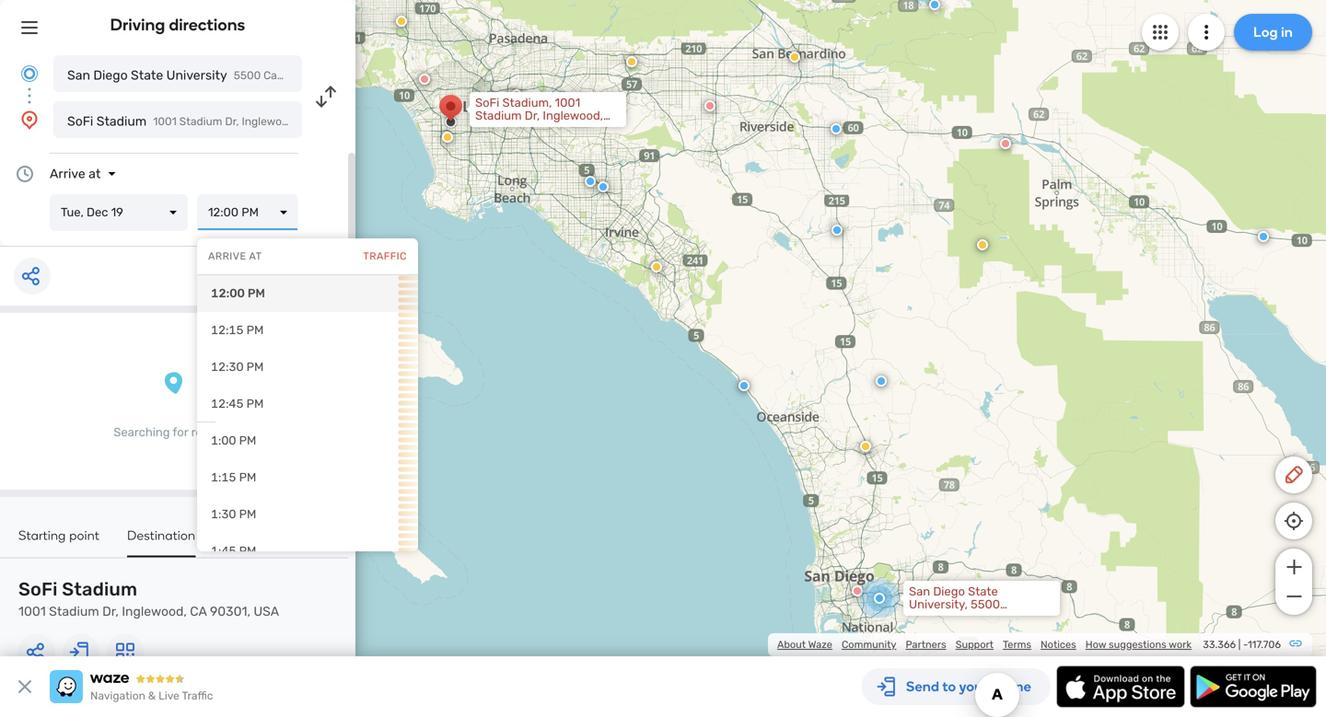 Task type: vqa. For each thing, say whether or not it's contained in the screenshot.
the rightmost Carolina,
no



Task type: locate. For each thing, give the bounding box(es) containing it.
partners
[[906, 639, 947, 651]]

117.706
[[1248, 639, 1282, 651]]

destination button
[[127, 528, 196, 558]]

routes…
[[191, 426, 235, 440]]

2 horizontal spatial 90301,
[[494, 122, 532, 136]]

hazard image
[[396, 16, 407, 27], [790, 52, 801, 63], [651, 262, 662, 273], [861, 441, 872, 452]]

sofi down starting point button
[[18, 579, 58, 601]]

12:00 inside list box
[[208, 205, 239, 220]]

2 horizontal spatial hazard image
[[978, 240, 989, 251]]

1:45 pm
[[211, 545, 256, 559]]

1:30 pm option
[[197, 497, 418, 533]]

arrive up tue,
[[50, 166, 85, 182]]

90301,
[[317, 115, 352, 128], [494, 122, 532, 136], [210, 604, 251, 620]]

12:15
[[211, 323, 244, 338]]

sofi stadium 1001 stadium dr, inglewood, ca 90301, usa
[[67, 114, 377, 129], [18, 579, 279, 620]]

2 vertical spatial sofi
[[18, 579, 58, 601]]

searching for routes…
[[114, 426, 235, 440]]

12:30 pm
[[211, 360, 264, 375]]

19
[[111, 205, 123, 220]]

1 vertical spatial arrive at
[[208, 250, 262, 263]]

about
[[778, 639, 806, 651]]

at down 12:00 pm list box
[[249, 250, 262, 263]]

1 vertical spatial sofi
[[67, 114, 93, 129]]

12:45
[[211, 397, 244, 411]]

pm
[[242, 205, 259, 220], [248, 287, 265, 301], [247, 323, 264, 338], [247, 360, 264, 375], [247, 397, 264, 411], [239, 434, 256, 448], [239, 471, 256, 485], [239, 508, 256, 522], [239, 545, 256, 559]]

sofi
[[475, 96, 500, 110], [67, 114, 93, 129], [18, 579, 58, 601]]

1 vertical spatial at
[[249, 250, 262, 263]]

sofi stadium 1001 stadium dr, inglewood, ca 90301, usa down university
[[67, 114, 377, 129]]

2 vertical spatial hazard image
[[978, 240, 989, 251]]

0 vertical spatial arrive
[[50, 166, 85, 182]]

road closed image
[[419, 74, 430, 85], [511, 89, 522, 100]]

pm for 12:30 pm option
[[247, 360, 264, 375]]

1 horizontal spatial road closed image
[[852, 586, 863, 597]]

sofi down san
[[67, 114, 93, 129]]

tue, dec 19 list box
[[50, 194, 188, 231]]

usa
[[355, 115, 377, 128], [534, 122, 558, 136], [254, 604, 279, 620]]

1 vertical spatial 1001
[[153, 115, 177, 128]]

0 horizontal spatial hazard image
[[442, 132, 453, 143]]

2 horizontal spatial usa
[[534, 122, 558, 136]]

90301, inside sofi stadium, 1001 stadium dr, inglewood, ca 90301, usa
[[494, 122, 532, 136]]

2 horizontal spatial 1001
[[555, 96, 581, 110]]

1 vertical spatial hazard image
[[442, 132, 453, 143]]

navigation
[[90, 690, 145, 703]]

0 vertical spatial 1001
[[555, 96, 581, 110]]

dec
[[87, 205, 108, 220]]

ca inside sofi stadium, 1001 stadium dr, inglewood, ca 90301, usa
[[475, 122, 491, 136]]

state
[[131, 68, 163, 83]]

0 vertical spatial at
[[89, 166, 101, 182]]

terms
[[1003, 639, 1032, 651]]

0 horizontal spatial 1001
[[18, 604, 46, 620]]

1001 down san diego state university
[[153, 115, 177, 128]]

2 horizontal spatial dr,
[[525, 109, 540, 123]]

1001 right stadium,
[[555, 96, 581, 110]]

sofi stadium 1001 stadium dr, inglewood, ca 90301, usa down destination button at bottom
[[18, 579, 279, 620]]

1:15
[[211, 471, 236, 485]]

2 horizontal spatial sofi
[[475, 96, 500, 110]]

0 vertical spatial 12:00 pm
[[208, 205, 259, 220]]

pencil image
[[1283, 464, 1306, 486]]

arrive at
[[50, 166, 101, 182], [208, 250, 262, 263]]

1 horizontal spatial road closed image
[[511, 89, 522, 100]]

pm inside option
[[239, 434, 256, 448]]

12:00 pm inside list box
[[208, 205, 259, 220]]

pm for 1:00 pm option
[[239, 434, 256, 448]]

location image
[[18, 109, 41, 131]]

zoom in image
[[1283, 556, 1306, 579]]

0 horizontal spatial 90301,
[[210, 604, 251, 620]]

1:15 pm
[[211, 471, 256, 485]]

2 horizontal spatial inglewood,
[[543, 109, 603, 123]]

about waze link
[[778, 639, 833, 651]]

0 vertical spatial 12:00
[[208, 205, 239, 220]]

0 horizontal spatial traffic
[[182, 690, 213, 703]]

ca
[[300, 115, 315, 128], [475, 122, 491, 136], [190, 604, 207, 620]]

2 vertical spatial road closed image
[[852, 586, 863, 597]]

police image
[[930, 0, 941, 10], [598, 182, 609, 193], [832, 225, 843, 236], [1259, 231, 1270, 242]]

at
[[89, 166, 101, 182], [249, 250, 262, 263]]

arrive at down 12:00 pm list box
[[208, 250, 262, 263]]

12:00
[[208, 205, 239, 220], [211, 287, 245, 301]]

0 horizontal spatial arrive
[[50, 166, 85, 182]]

0 horizontal spatial road closed image
[[419, 74, 430, 85]]

traffic up the 12:00 pm option
[[363, 250, 407, 263]]

1 vertical spatial 12:00 pm
[[211, 287, 265, 301]]

1 vertical spatial road closed image
[[1001, 138, 1012, 149]]

1:00 pm option
[[197, 423, 418, 460]]

1 vertical spatial road closed image
[[511, 89, 522, 100]]

san diego state university
[[67, 68, 227, 83]]

traffic right live
[[182, 690, 213, 703]]

pm for the 12:00 pm option
[[248, 287, 265, 301]]

1:45
[[211, 545, 236, 559]]

1:15 pm option
[[197, 460, 418, 497]]

12:00 pm
[[208, 205, 259, 220], [211, 287, 265, 301]]

partners link
[[906, 639, 947, 651]]

0 vertical spatial sofi
[[475, 96, 500, 110]]

about waze community partners support terms notices how suggestions work
[[778, 639, 1192, 651]]

0 horizontal spatial inglewood,
[[122, 604, 187, 620]]

1001 down starting point button
[[18, 604, 46, 620]]

0 vertical spatial traffic
[[363, 250, 407, 263]]

pm for 1:45 pm option
[[239, 545, 256, 559]]

dr, inside sofi stadium, 1001 stadium dr, inglewood, ca 90301, usa
[[525, 109, 540, 123]]

road closed image
[[705, 100, 716, 111], [1001, 138, 1012, 149], [852, 586, 863, 597]]

community
[[842, 639, 897, 651]]

1 horizontal spatial sofi
[[67, 114, 93, 129]]

dr,
[[525, 109, 540, 123], [225, 115, 239, 128], [102, 604, 119, 620]]

starting point button
[[18, 528, 100, 556]]

notices link
[[1041, 639, 1077, 651]]

x image
[[14, 676, 36, 698]]

12:15 pm option
[[197, 312, 418, 349]]

sofi inside sofi stadium, 1001 stadium dr, inglewood, ca 90301, usa
[[475, 96, 500, 110]]

sofi left stadium,
[[475, 96, 500, 110]]

1:30 pm
[[211, 508, 256, 522]]

starting point
[[18, 528, 100, 544]]

1 horizontal spatial arrive at
[[208, 250, 262, 263]]

arrive down 12:00 pm list box
[[208, 250, 247, 263]]

suggestions
[[1109, 639, 1167, 651]]

directions
[[169, 15, 245, 35]]

1 vertical spatial 12:00
[[211, 287, 245, 301]]

0 horizontal spatial at
[[89, 166, 101, 182]]

arrive
[[50, 166, 85, 182], [208, 250, 247, 263]]

searching
[[114, 426, 170, 440]]

sofi stadium, 1001 stadium dr, inglewood, ca 90301, usa
[[475, 96, 603, 136]]

1 horizontal spatial traffic
[[363, 250, 407, 263]]

1 horizontal spatial hazard image
[[627, 56, 638, 67]]

2 horizontal spatial ca
[[475, 122, 491, 136]]

1 horizontal spatial dr,
[[225, 115, 239, 128]]

arrive at up tue,
[[50, 166, 101, 182]]

live
[[159, 690, 180, 703]]

12:00 pm option
[[197, 275, 418, 312]]

stadium
[[475, 109, 522, 123], [96, 114, 147, 129], [179, 115, 222, 128], [62, 579, 137, 601], [49, 604, 99, 620]]

1001
[[555, 96, 581, 110], [153, 115, 177, 128], [18, 604, 46, 620]]

inglewood,
[[543, 109, 603, 123], [242, 115, 298, 128], [122, 604, 187, 620]]

0 horizontal spatial road closed image
[[705, 100, 716, 111]]

&
[[148, 690, 156, 703]]

police image
[[831, 123, 842, 135], [585, 176, 596, 187], [876, 376, 887, 387], [739, 381, 750, 392]]

1001 inside sofi stadium, 1001 stadium dr, inglewood, ca 90301, usa
[[555, 96, 581, 110]]

clock image
[[14, 163, 36, 185]]

0 horizontal spatial arrive at
[[50, 166, 101, 182]]

1:00 pm
[[211, 434, 256, 448]]

pm for 12:45 pm option
[[247, 397, 264, 411]]

at up tue, dec 19
[[89, 166, 101, 182]]

1 horizontal spatial arrive
[[208, 250, 247, 263]]

hazard image
[[627, 56, 638, 67], [442, 132, 453, 143], [978, 240, 989, 251]]

usa inside sofi stadium, 1001 stadium dr, inglewood, ca 90301, usa
[[534, 122, 558, 136]]

driving
[[110, 15, 165, 35]]

0 vertical spatial arrive at
[[50, 166, 101, 182]]

traffic
[[363, 250, 407, 263], [182, 690, 213, 703]]

0 vertical spatial road closed image
[[705, 100, 716, 111]]



Task type: describe. For each thing, give the bounding box(es) containing it.
tue, dec 19
[[61, 205, 123, 220]]

12:45 pm
[[211, 397, 264, 411]]

how suggestions work link
[[1086, 639, 1192, 651]]

33.366 | -117.706
[[1203, 639, 1282, 651]]

1 horizontal spatial inglewood,
[[242, 115, 298, 128]]

pm for 1:30 pm option
[[239, 508, 256, 522]]

0 vertical spatial road closed image
[[419, 74, 430, 85]]

0 vertical spatial hazard image
[[627, 56, 638, 67]]

0 horizontal spatial sofi
[[18, 579, 58, 601]]

12:00 pm list box
[[197, 194, 299, 231]]

1:00
[[211, 434, 236, 448]]

pm inside list box
[[242, 205, 259, 220]]

destination
[[127, 528, 196, 544]]

inglewood, inside sofi stadium, 1001 stadium dr, inglewood, ca 90301, usa
[[543, 109, 603, 123]]

1 vertical spatial sofi stadium 1001 stadium dr, inglewood, ca 90301, usa
[[18, 579, 279, 620]]

community link
[[842, 639, 897, 651]]

1 horizontal spatial 90301,
[[317, 115, 352, 128]]

1 vertical spatial traffic
[[182, 690, 213, 703]]

link image
[[1289, 637, 1304, 651]]

support link
[[956, 639, 994, 651]]

work
[[1169, 639, 1192, 651]]

zoom out image
[[1283, 586, 1306, 608]]

stadium,
[[503, 96, 552, 110]]

stadium inside sofi stadium, 1001 stadium dr, inglewood, ca 90301, usa
[[475, 109, 522, 123]]

12:00 pm inside option
[[211, 287, 265, 301]]

university
[[166, 68, 227, 83]]

navigation & live traffic
[[90, 690, 213, 703]]

1 horizontal spatial at
[[249, 250, 262, 263]]

how
[[1086, 639, 1107, 651]]

tue,
[[61, 205, 84, 220]]

driving directions
[[110, 15, 245, 35]]

san
[[67, 68, 90, 83]]

12:15 pm
[[211, 323, 264, 338]]

-
[[1244, 639, 1248, 651]]

1 vertical spatial arrive
[[208, 250, 247, 263]]

current location image
[[18, 63, 41, 85]]

1:30
[[211, 508, 236, 522]]

1 horizontal spatial 1001
[[153, 115, 177, 128]]

point
[[69, 528, 100, 544]]

2 horizontal spatial road closed image
[[1001, 138, 1012, 149]]

1 horizontal spatial ca
[[300, 115, 315, 128]]

12:30 pm option
[[197, 349, 418, 386]]

0 horizontal spatial usa
[[254, 604, 279, 620]]

12:30
[[211, 360, 244, 375]]

waze
[[809, 639, 833, 651]]

pm for 1:15 pm option
[[239, 471, 256, 485]]

for
[[173, 426, 188, 440]]

terms link
[[1003, 639, 1032, 651]]

starting
[[18, 528, 66, 544]]

33.366
[[1203, 639, 1237, 651]]

diego
[[93, 68, 128, 83]]

12:45 pm option
[[197, 386, 418, 423]]

12:00 inside option
[[211, 287, 245, 301]]

support
[[956, 639, 994, 651]]

0 horizontal spatial ca
[[190, 604, 207, 620]]

0 horizontal spatial dr,
[[102, 604, 119, 620]]

|
[[1239, 639, 1241, 651]]

pm for 12:15 pm option
[[247, 323, 264, 338]]

notices
[[1041, 639, 1077, 651]]

2 vertical spatial 1001
[[18, 604, 46, 620]]

0 vertical spatial sofi stadium 1001 stadium dr, inglewood, ca 90301, usa
[[67, 114, 377, 129]]

san diego state university button
[[53, 55, 302, 92]]

1:45 pm option
[[197, 533, 418, 570]]

1 horizontal spatial usa
[[355, 115, 377, 128]]



